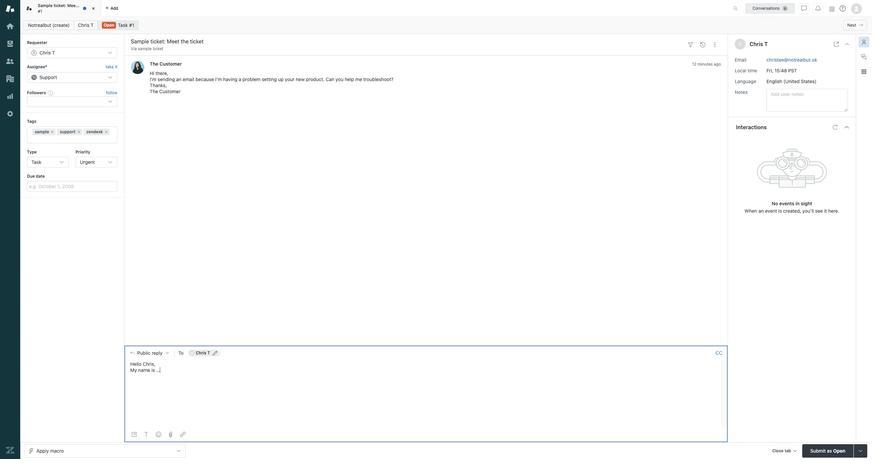 Task type: vqa. For each thing, say whether or not it's contained in the screenshot.
😯️ at the left of page
no



Task type: describe. For each thing, give the bounding box(es) containing it.
customers image
[[6, 57, 15, 66]]

take it
[[106, 65, 117, 70]]

priority
[[76, 150, 90, 155]]

customer inside "hi there, i'm sending an email because i'm having a problem setting up your new product. can you help me troubleshoot? thanks, the customer"
[[159, 89, 181, 95]]

organizations image
[[6, 75, 15, 83]]

(create)
[[52, 22, 70, 28]]

reporting image
[[6, 92, 15, 101]]

sight
[[801, 201, 812, 207]]

1 vertical spatial close image
[[844, 41, 850, 47]]

chris t right 'christee@notrealbut.ok' image
[[196, 351, 210, 356]]

notrealbut (create)
[[28, 22, 70, 28]]

format text image
[[144, 433, 149, 438]]

hello chris, my name is ...
[[130, 362, 160, 374]]

requester
[[27, 40, 47, 45]]

task button
[[27, 157, 69, 168]]

close tab
[[772, 449, 791, 454]]

to
[[178, 351, 184, 356]]

christee@notrealbut.ok
[[767, 57, 817, 63]]

event
[[765, 208, 777, 214]]

pst
[[788, 68, 797, 73]]

email
[[183, 77, 194, 82]]

customer context image
[[861, 39, 867, 45]]

chris,
[[143, 362, 155, 367]]

Due date field
[[27, 182, 117, 192]]

next button
[[843, 20, 867, 31]]

main element
[[0, 0, 20, 460]]

problem
[[243, 77, 260, 82]]

12 minutes ago text field
[[692, 62, 721, 67]]

hello
[[130, 362, 141, 367]]

followers
[[27, 90, 46, 95]]

troubleshoot?
[[363, 77, 393, 82]]

(united
[[783, 78, 800, 84]]

english (united states)
[[767, 78, 817, 84]]

submit
[[810, 449, 826, 454]]

help
[[345, 77, 354, 82]]

add button
[[101, 0, 122, 17]]

tabs tab list
[[20, 0, 726, 17]]

zendesk products image
[[830, 7, 834, 11]]

draft mode image
[[132, 433, 137, 438]]

insert emojis image
[[156, 433, 161, 438]]

edit user image
[[213, 351, 217, 356]]

time
[[748, 68, 757, 73]]

fri,
[[767, 68, 773, 73]]

1 vertical spatial open
[[833, 449, 845, 454]]

sample
[[38, 3, 53, 8]]

the customer
[[150, 61, 182, 67]]

task #1
[[118, 22, 134, 28]]

you
[[336, 77, 343, 82]]

ago
[[714, 62, 721, 67]]

christee@notrealbut.ok image
[[189, 351, 195, 356]]

chris inside secondary element
[[78, 22, 89, 28]]

secondary element
[[20, 19, 872, 32]]

meet
[[67, 3, 77, 8]]

cc
[[716, 351, 722, 356]]

urgent
[[80, 159, 95, 165]]

tab
[[785, 449, 791, 454]]

states)
[[801, 78, 817, 84]]

chris t link
[[74, 21, 98, 30]]

macro
[[50, 449, 64, 454]]

public reply
[[137, 351, 162, 356]]

in
[[796, 201, 800, 207]]

there,
[[156, 71, 168, 76]]

close image inside tabs tab list
[[90, 5, 97, 12]]

add
[[111, 6, 118, 11]]

events
[[779, 201, 794, 207]]

views image
[[6, 39, 15, 48]]

language
[[735, 78, 756, 84]]

displays possible ticket submission types image
[[858, 449, 863, 454]]

assignee*
[[27, 65, 47, 70]]

the customer link
[[150, 61, 182, 67]]

chris t up time at the right top
[[750, 41, 768, 47]]

a
[[239, 77, 241, 82]]

via sample ticket
[[131, 46, 163, 51]]

ticket actions image
[[712, 42, 718, 47]]

task for task #1
[[118, 22, 128, 28]]

task for task
[[31, 159, 41, 165]]

you'll
[[802, 208, 814, 214]]

is inside hello chris, my name is ...
[[151, 368, 155, 374]]

new
[[296, 77, 305, 82]]

local
[[735, 68, 746, 73]]

15:48
[[775, 68, 787, 73]]

...
[[156, 368, 160, 374]]

date
[[36, 174, 45, 179]]

remove image for zendesk
[[104, 130, 108, 134]]

notrealbut
[[28, 22, 51, 28]]

take
[[106, 65, 114, 70]]

notes
[[735, 89, 748, 95]]

#1 inside sample ticket: meet the ticket #1
[[38, 9, 42, 14]]

get started image
[[6, 22, 15, 31]]

no
[[772, 201, 778, 207]]

my
[[130, 368, 137, 374]]

the inside "hi there, i'm sending an email because i'm having a problem setting up your new product. can you help me troubleshoot? thanks, the customer"
[[150, 89, 158, 95]]

t inside secondary element
[[91, 22, 94, 28]]

notrealbut (create) button
[[24, 21, 74, 30]]

type
[[27, 150, 37, 155]]

2 i'm from the left
[[215, 77, 222, 82]]

follow
[[106, 90, 117, 95]]



Task type: locate. For each thing, give the bounding box(es) containing it.
0 vertical spatial an
[[176, 77, 181, 82]]

0 vertical spatial customer
[[160, 61, 182, 67]]

#1
[[38, 9, 42, 14], [129, 22, 134, 28]]

it
[[115, 65, 117, 70], [824, 208, 827, 214]]

1 horizontal spatial remove image
[[77, 130, 81, 134]]

view more details image
[[834, 41, 839, 47]]

0 vertical spatial sample
[[138, 46, 152, 51]]

1 horizontal spatial i'm
[[215, 77, 222, 82]]

0 vertical spatial #1
[[38, 9, 42, 14]]

1 the from the top
[[150, 61, 158, 67]]

apply macro
[[36, 449, 64, 454]]

remove image for sample
[[50, 130, 54, 134]]

zendesk
[[86, 129, 103, 134]]

task inside popup button
[[31, 159, 41, 165]]

open
[[104, 23, 114, 28], [833, 449, 845, 454]]

because
[[195, 77, 214, 82]]

customer
[[160, 61, 182, 67], [159, 89, 181, 95]]

0 vertical spatial it
[[115, 65, 117, 70]]

chris up time at the right top
[[750, 41, 763, 47]]

name
[[138, 368, 150, 374]]

Public reply composer text field
[[127, 361, 720, 375]]

1 horizontal spatial sample
[[138, 46, 152, 51]]

is inside no events in sight when an event is created, you'll see it here.
[[778, 208, 782, 214]]

having
[[223, 77, 237, 82]]

chris t inside secondary element
[[78, 22, 94, 28]]

it inside no events in sight when an event is created, you'll see it here.
[[824, 208, 827, 214]]

0 horizontal spatial remove image
[[50, 130, 54, 134]]

1 horizontal spatial open
[[833, 449, 845, 454]]

sending
[[158, 77, 175, 82]]

thanks,
[[150, 83, 167, 88]]

Subject field
[[129, 37, 683, 46]]

get help image
[[840, 5, 846, 11]]

no events in sight when an event is created, you'll see it here.
[[745, 201, 839, 214]]

remove image right "support"
[[77, 130, 81, 134]]

an inside "hi there, i'm sending an email because i'm having a problem setting up your new product. can you help me troubleshoot? thanks, the customer"
[[176, 77, 181, 82]]

customer down the sending
[[159, 89, 181, 95]]

filter image
[[688, 42, 693, 47]]

avatar image
[[131, 61, 144, 74]]

chris down the the
[[78, 22, 89, 28]]

remove image left "support"
[[50, 130, 54, 134]]

chris t down requester
[[39, 50, 55, 56]]

close tab button
[[769, 445, 800, 459]]

admin image
[[6, 110, 15, 118]]

Add user notes text field
[[767, 89, 848, 112]]

close
[[772, 449, 784, 454]]

urgent button
[[76, 157, 117, 168]]

chris
[[78, 22, 89, 28], [750, 41, 763, 47], [39, 50, 51, 56], [196, 351, 206, 356]]

0 vertical spatial is
[[778, 208, 782, 214]]

follow button
[[106, 90, 117, 96]]

1 remove image from the left
[[50, 130, 54, 134]]

when
[[745, 208, 757, 214]]

due date
[[27, 174, 45, 179]]

is right event
[[778, 208, 782, 214]]

zendesk image
[[6, 447, 15, 456]]

close image right view more details image
[[844, 41, 850, 47]]

0 horizontal spatial it
[[115, 65, 117, 70]]

12
[[692, 62, 697, 67]]

0 horizontal spatial ticket
[[86, 3, 97, 8]]

1 horizontal spatial #1
[[129, 22, 134, 28]]

hide composer image
[[423, 343, 429, 349]]

1 i'm from the left
[[150, 77, 156, 82]]

english
[[767, 78, 782, 84]]

due
[[27, 174, 35, 179]]

email
[[735, 57, 746, 63]]

is
[[778, 208, 782, 214], [151, 368, 155, 374]]

user image
[[738, 42, 742, 46], [739, 43, 742, 46]]

chris t inside requester element
[[39, 50, 55, 56]]

ticket right the the
[[86, 3, 97, 8]]

add link (cmd k) image
[[180, 433, 185, 438]]

1 horizontal spatial it
[[824, 208, 827, 214]]

ticket up the customer
[[153, 46, 163, 51]]

close image
[[90, 5, 97, 12], [844, 41, 850, 47]]

product.
[[306, 77, 324, 82]]

1 horizontal spatial an
[[759, 208, 764, 214]]

remove image
[[50, 130, 54, 134], [77, 130, 81, 134], [104, 130, 108, 134]]

an left email
[[176, 77, 181, 82]]

0 vertical spatial ticket
[[86, 3, 97, 8]]

12 minutes ago
[[692, 62, 721, 67]]

support
[[39, 74, 57, 80]]

2 remove image from the left
[[77, 130, 81, 134]]

reply
[[152, 351, 162, 356]]

0 horizontal spatial i'm
[[150, 77, 156, 82]]

events image
[[700, 42, 705, 47]]

0 horizontal spatial is
[[151, 368, 155, 374]]

apps image
[[861, 69, 867, 75]]

0 horizontal spatial #1
[[38, 9, 42, 14]]

tags
[[27, 119, 36, 124]]

it inside button
[[115, 65, 117, 70]]

i'm left having
[[215, 77, 222, 82]]

sample
[[138, 46, 152, 51], [35, 129, 49, 134]]

public reply button
[[124, 347, 174, 361]]

i'm down hi
[[150, 77, 156, 82]]

ticket:
[[54, 3, 66, 8]]

sample ticket: meet the ticket #1
[[38, 3, 97, 14]]

open inside secondary element
[[104, 23, 114, 28]]

1 vertical spatial it
[[824, 208, 827, 214]]

remove image for support
[[77, 130, 81, 134]]

1 vertical spatial #1
[[129, 22, 134, 28]]

interactions
[[736, 124, 767, 130]]

1 horizontal spatial ticket
[[153, 46, 163, 51]]

conversations
[[753, 6, 780, 11]]

1 horizontal spatial close image
[[844, 41, 850, 47]]

next
[[847, 23, 856, 28]]

here.
[[828, 208, 839, 214]]

add attachment image
[[168, 433, 173, 438]]

task
[[118, 22, 128, 28], [31, 159, 41, 165]]

tab containing sample ticket: meet the ticket
[[20, 0, 101, 17]]

#1 down sample
[[38, 9, 42, 14]]

local time
[[735, 68, 757, 73]]

your
[[285, 77, 295, 82]]

task down the type
[[31, 159, 41, 165]]

1 vertical spatial task
[[31, 159, 41, 165]]

1 vertical spatial customer
[[159, 89, 181, 95]]

open right as
[[833, 449, 845, 454]]

2 the from the top
[[150, 89, 158, 95]]

task inside secondary element
[[118, 22, 128, 28]]

followers element
[[27, 97, 117, 107]]

0 vertical spatial task
[[118, 22, 128, 28]]

0 horizontal spatial open
[[104, 23, 114, 28]]

requester element
[[27, 48, 117, 58]]

it right the take
[[115, 65, 117, 70]]

it right see
[[824, 208, 827, 214]]

sample down tags
[[35, 129, 49, 134]]

the down thanks,
[[150, 89, 158, 95]]

via
[[131, 46, 137, 51]]

info on adding followers image
[[48, 90, 53, 96]]

up
[[278, 77, 284, 82]]

tab
[[20, 0, 101, 17]]

the
[[150, 61, 158, 67], [150, 89, 158, 95]]

chris inside requester element
[[39, 50, 51, 56]]

customer up "there," at left
[[160, 61, 182, 67]]

0 horizontal spatial close image
[[90, 5, 97, 12]]

public
[[137, 351, 150, 356]]

zendesk support image
[[6, 4, 15, 13]]

an left event
[[759, 208, 764, 214]]

1 vertical spatial an
[[759, 208, 764, 214]]

the up hi
[[150, 61, 158, 67]]

open left task #1
[[104, 23, 114, 28]]

remove image right zendesk
[[104, 130, 108, 134]]

i'm
[[150, 77, 156, 82], [215, 77, 222, 82]]

0 vertical spatial close image
[[90, 5, 97, 12]]

close image right the the
[[90, 5, 97, 12]]

chris t down the the
[[78, 22, 94, 28]]

support
[[60, 129, 75, 134]]

an inside no events in sight when an event is created, you'll see it here.
[[759, 208, 764, 214]]

is left ...
[[151, 368, 155, 374]]

button displays agent's chat status as invisible. image
[[801, 6, 807, 11]]

minutes
[[698, 62, 713, 67]]

1 vertical spatial the
[[150, 89, 158, 95]]

chris right 'christee@notrealbut.ok' image
[[196, 351, 206, 356]]

setting
[[262, 77, 277, 82]]

assignee* element
[[27, 72, 117, 83]]

sample right via
[[138, 46, 152, 51]]

1 horizontal spatial is
[[778, 208, 782, 214]]

0 horizontal spatial task
[[31, 159, 41, 165]]

0 horizontal spatial sample
[[35, 129, 49, 134]]

cc button
[[716, 351, 722, 357]]

the
[[78, 3, 85, 8]]

hi
[[150, 71, 154, 76]]

ticket inside sample ticket: meet the ticket #1
[[86, 3, 97, 8]]

0 vertical spatial open
[[104, 23, 114, 28]]

2 horizontal spatial remove image
[[104, 130, 108, 134]]

chris down requester
[[39, 50, 51, 56]]

notifications image
[[815, 6, 821, 11]]

#1 up via
[[129, 22, 134, 28]]

0 vertical spatial the
[[150, 61, 158, 67]]

3 remove image from the left
[[104, 130, 108, 134]]

1 vertical spatial sample
[[35, 129, 49, 134]]

0 horizontal spatial an
[[176, 77, 181, 82]]

1 horizontal spatial task
[[118, 22, 128, 28]]

hi there, i'm sending an email because i'm having a problem setting up your new product. can you help me troubleshoot? thanks, the customer
[[150, 71, 393, 95]]

as
[[827, 449, 832, 454]]

1 vertical spatial is
[[151, 368, 155, 374]]

task down add on the top of page
[[118, 22, 128, 28]]

created,
[[783, 208, 801, 214]]

fri, 15:48 pst
[[767, 68, 797, 73]]

1 vertical spatial ticket
[[153, 46, 163, 51]]

can
[[326, 77, 334, 82]]

#1 inside secondary element
[[129, 22, 134, 28]]



